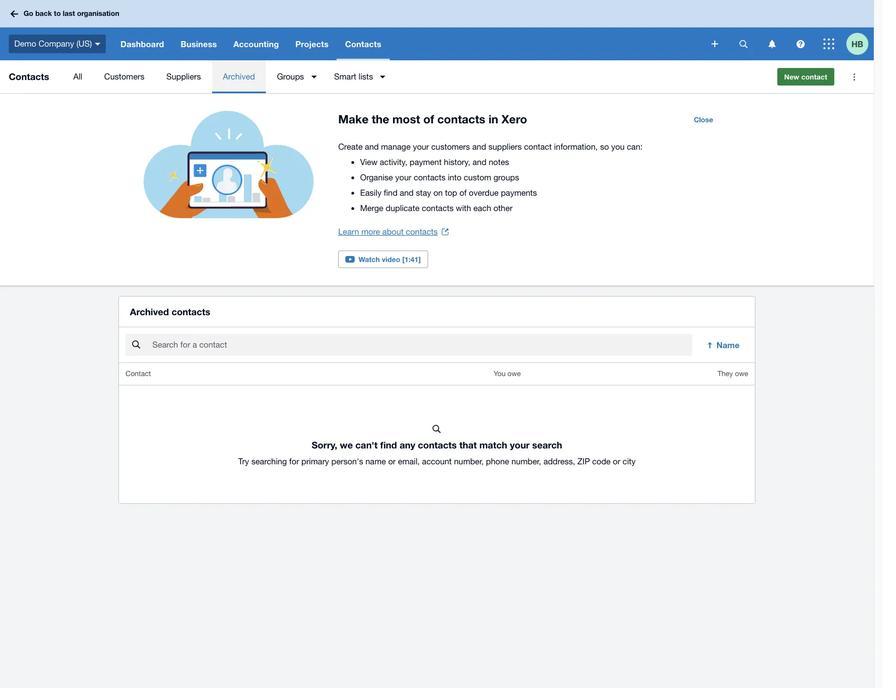 Task type: vqa. For each thing, say whether or not it's contained in the screenshot.
that
yes



Task type: locate. For each thing, give the bounding box(es) containing it.
contacts
[[345, 39, 382, 49], [9, 71, 49, 82]]

0 horizontal spatial owe
[[508, 370, 521, 378]]

2 owe from the left
[[735, 370, 749, 378]]

contacts up lists
[[345, 39, 382, 49]]

or
[[388, 457, 396, 466], [613, 457, 621, 466]]

1 owe from the left
[[508, 370, 521, 378]]

navigation inside banner
[[112, 27, 704, 60]]

business
[[181, 39, 217, 49]]

contacts
[[438, 112, 486, 126], [414, 173, 446, 182], [422, 203, 454, 213], [406, 227, 438, 236], [172, 306, 210, 318], [418, 439, 457, 451]]

new
[[785, 72, 800, 81]]

they owe
[[718, 370, 749, 378]]

1 vertical spatial contact
[[524, 142, 552, 151]]

create
[[338, 142, 363, 151]]

any
[[400, 439, 416, 451]]

dashboard
[[121, 39, 164, 49]]

1 horizontal spatial archived
[[223, 72, 255, 81]]

view activity, payment history, and notes
[[360, 157, 509, 167]]

projects
[[295, 39, 329, 49]]

contact
[[126, 370, 151, 378]]

owe
[[508, 370, 521, 378], [735, 370, 749, 378]]

contact list table element
[[119, 363, 755, 504]]

archived inside 'button'
[[223, 72, 255, 81]]

contact right suppliers
[[524, 142, 552, 151]]

1 vertical spatial contacts
[[9, 71, 49, 82]]

0 horizontal spatial archived
[[130, 306, 169, 318]]

other
[[494, 203, 513, 213]]

or right name
[[388, 457, 396, 466]]

most
[[393, 112, 420, 126]]

smart lists
[[334, 72, 373, 81]]

2 vertical spatial your
[[510, 439, 530, 451]]

all button
[[62, 60, 93, 93]]

number, down that
[[454, 457, 484, 466]]

for
[[289, 457, 299, 466]]

0 horizontal spatial svg image
[[95, 43, 100, 45]]

banner
[[0, 0, 874, 60]]

into
[[448, 173, 462, 182]]

learn
[[338, 227, 359, 236]]

navigation containing dashboard
[[112, 27, 704, 60]]

actions menu image
[[843, 66, 865, 88]]

0 horizontal spatial contact
[[524, 142, 552, 151]]

1 number, from the left
[[454, 457, 484, 466]]

0 vertical spatial contact
[[802, 72, 828, 81]]

navigation
[[112, 27, 704, 60]]

0 vertical spatial find
[[384, 188, 398, 197]]

1 horizontal spatial owe
[[735, 370, 749, 378]]

suppliers
[[489, 142, 522, 151]]

and up custom
[[473, 157, 487, 167]]

in
[[489, 112, 499, 126]]

0 horizontal spatial number,
[[454, 457, 484, 466]]

owe right you
[[508, 370, 521, 378]]

find
[[384, 188, 398, 197], [380, 439, 397, 451]]

new contact
[[785, 72, 828, 81]]

and
[[365, 142, 379, 151], [472, 142, 486, 151], [473, 157, 487, 167], [400, 188, 414, 197]]

sorry, we can't find any contacts that match your search
[[312, 439, 562, 451]]

0 horizontal spatial your
[[395, 173, 412, 182]]

0 vertical spatial archived
[[223, 72, 255, 81]]

can:
[[627, 142, 643, 151]]

smart
[[334, 72, 356, 81]]

svg image inside 'go back to last organisation' link
[[10, 10, 18, 17]]

organise
[[360, 173, 393, 182]]

1 vertical spatial archived
[[130, 306, 169, 318]]

1 vertical spatial of
[[460, 188, 467, 197]]

search
[[532, 439, 562, 451]]

1 vertical spatial find
[[380, 439, 397, 451]]

and left suppliers
[[472, 142, 486, 151]]

notes
[[489, 157, 509, 167]]

1 horizontal spatial contact
[[802, 72, 828, 81]]

we
[[340, 439, 353, 451]]

number,
[[454, 457, 484, 466], [512, 457, 541, 466]]

0 horizontal spatial contacts
[[9, 71, 49, 82]]

archived menu item
[[212, 60, 266, 93]]

of right top
[[460, 188, 467, 197]]

merge duplicate contacts with each other
[[360, 203, 513, 213]]

owe right they
[[735, 370, 749, 378]]

(us)
[[76, 39, 92, 48]]

number, down search
[[512, 457, 541, 466]]

searching
[[251, 457, 287, 466]]

your up 'payment'
[[413, 142, 429, 151]]

find left any
[[380, 439, 397, 451]]

your right match
[[510, 439, 530, 451]]

on
[[434, 188, 443, 197]]

code
[[592, 457, 611, 466]]

last
[[63, 9, 75, 18]]

each
[[474, 203, 491, 213]]

0 horizontal spatial of
[[423, 112, 434, 126]]

company
[[38, 39, 74, 48]]

you
[[494, 370, 506, 378]]

of right the most
[[423, 112, 434, 126]]

or left city
[[613, 457, 621, 466]]

1 horizontal spatial number,
[[512, 457, 541, 466]]

svg image
[[10, 10, 18, 17], [824, 38, 835, 49], [740, 40, 748, 48], [797, 40, 805, 48], [712, 41, 718, 47]]

0 horizontal spatial or
[[388, 457, 396, 466]]

duplicate
[[386, 203, 420, 213]]

owe for you owe
[[508, 370, 521, 378]]

2 horizontal spatial your
[[510, 439, 530, 451]]

hb
[[852, 39, 864, 49]]

name
[[717, 340, 740, 350]]

stay
[[416, 188, 431, 197]]

find up duplicate
[[384, 188, 398, 197]]

contacts down demo
[[9, 71, 49, 82]]

archived
[[223, 72, 255, 81], [130, 306, 169, 318]]

they
[[718, 370, 733, 378]]

archived for archived contacts
[[130, 306, 169, 318]]

contact right new
[[802, 72, 828, 81]]

1 horizontal spatial or
[[613, 457, 621, 466]]

contacts button
[[337, 27, 390, 60]]

1 horizontal spatial contacts
[[345, 39, 382, 49]]

can't
[[356, 439, 378, 451]]

0 vertical spatial contacts
[[345, 39, 382, 49]]

svg image
[[769, 40, 776, 48], [95, 43, 100, 45]]

contact
[[802, 72, 828, 81], [524, 142, 552, 151]]

0 vertical spatial of
[[423, 112, 434, 126]]

menu
[[62, 60, 769, 93]]

create and manage your customers and suppliers contact information, so you can:
[[338, 142, 643, 151]]

your down "activity,"
[[395, 173, 412, 182]]

0 vertical spatial your
[[413, 142, 429, 151]]

organisation
[[77, 9, 119, 18]]

top
[[445, 188, 457, 197]]

go back to last organisation link
[[7, 4, 126, 23]]



Task type: describe. For each thing, give the bounding box(es) containing it.
address,
[[544, 457, 575, 466]]

watch
[[359, 255, 380, 264]]

groups
[[494, 173, 519, 182]]

easily find and stay on top of overdue payments
[[360, 188, 537, 197]]

try searching for primary person's name or email, account number, phone number, address, zip code or city
[[238, 457, 636, 466]]

go
[[24, 9, 33, 18]]

name
[[366, 457, 386, 466]]

owe for they owe
[[735, 370, 749, 378]]

match
[[480, 439, 508, 451]]

to
[[54, 9, 61, 18]]

make the most of contacts in xero
[[338, 112, 527, 126]]

2 or from the left
[[613, 457, 621, 466]]

1 horizontal spatial of
[[460, 188, 467, 197]]

learn more about contacts
[[338, 227, 438, 236]]

with
[[456, 203, 471, 213]]

accounting button
[[225, 27, 287, 60]]

suppliers button
[[155, 60, 212, 93]]

primary
[[302, 457, 329, 466]]

email,
[[398, 457, 420, 466]]

and up duplicate
[[400, 188, 414, 197]]

dashboard link
[[112, 27, 172, 60]]

go back to last organisation
[[24, 9, 119, 18]]

learn more about contacts link
[[338, 224, 449, 240]]

name button
[[699, 334, 749, 356]]

menu containing all
[[62, 60, 769, 93]]

and up view
[[365, 142, 379, 151]]

demo company (us)
[[14, 39, 92, 48]]

back
[[35, 9, 52, 18]]

account
[[422, 457, 452, 466]]

archived contacts
[[130, 306, 210, 318]]

contacts inside dropdown button
[[345, 39, 382, 49]]

so
[[600, 142, 609, 151]]

banner containing hb
[[0, 0, 874, 60]]

xero
[[502, 112, 527, 126]]

payment
[[410, 157, 442, 167]]

about
[[383, 227, 404, 236]]

watch video [1:41] button
[[338, 251, 428, 268]]

video
[[382, 255, 400, 264]]

1 vertical spatial your
[[395, 173, 412, 182]]

you owe
[[494, 370, 521, 378]]

new contact button
[[777, 68, 835, 86]]

archived for archived
[[223, 72, 255, 81]]

you
[[611, 142, 625, 151]]

information,
[[554, 142, 598, 151]]

phone
[[486, 457, 509, 466]]

zip
[[578, 457, 590, 466]]

that
[[460, 439, 477, 451]]

[1:41]
[[402, 255, 421, 264]]

suppliers
[[166, 72, 201, 81]]

close button
[[688, 111, 720, 128]]

view
[[360, 157, 378, 167]]

try
[[238, 457, 249, 466]]

organise your contacts into custom groups
[[360, 173, 519, 182]]

smart lists button
[[323, 60, 392, 93]]

activity,
[[380, 157, 408, 167]]

find inside contact list table element
[[380, 439, 397, 451]]

groups button
[[266, 60, 323, 93]]

1 horizontal spatial svg image
[[769, 40, 776, 48]]

the
[[372, 112, 389, 126]]

customers
[[104, 72, 144, 81]]

lists
[[359, 72, 373, 81]]

accounting
[[233, 39, 279, 49]]

contacts inside contact list table element
[[418, 439, 457, 451]]

more
[[362, 227, 380, 236]]

sorry,
[[312, 439, 337, 451]]

watch video [1:41]
[[359, 255, 421, 264]]

customers
[[431, 142, 470, 151]]

customers button
[[93, 60, 155, 93]]

manage
[[381, 142, 411, 151]]

1 horizontal spatial your
[[413, 142, 429, 151]]

Search for a contact field
[[151, 335, 693, 356]]

svg image inside "demo company (us)" popup button
[[95, 43, 100, 45]]

contact inside button
[[802, 72, 828, 81]]

your inside contact list table element
[[510, 439, 530, 451]]

archived button
[[212, 60, 266, 93]]

city
[[623, 457, 636, 466]]

easily
[[360, 188, 382, 197]]

groups
[[277, 72, 304, 81]]

hb button
[[847, 27, 874, 60]]

custom
[[464, 173, 491, 182]]

close
[[694, 115, 714, 124]]

merge
[[360, 203, 384, 213]]

person's
[[332, 457, 363, 466]]

history,
[[444, 157, 470, 167]]

make
[[338, 112, 369, 126]]

2 number, from the left
[[512, 457, 541, 466]]

projects button
[[287, 27, 337, 60]]

1 or from the left
[[388, 457, 396, 466]]

overdue
[[469, 188, 499, 197]]



